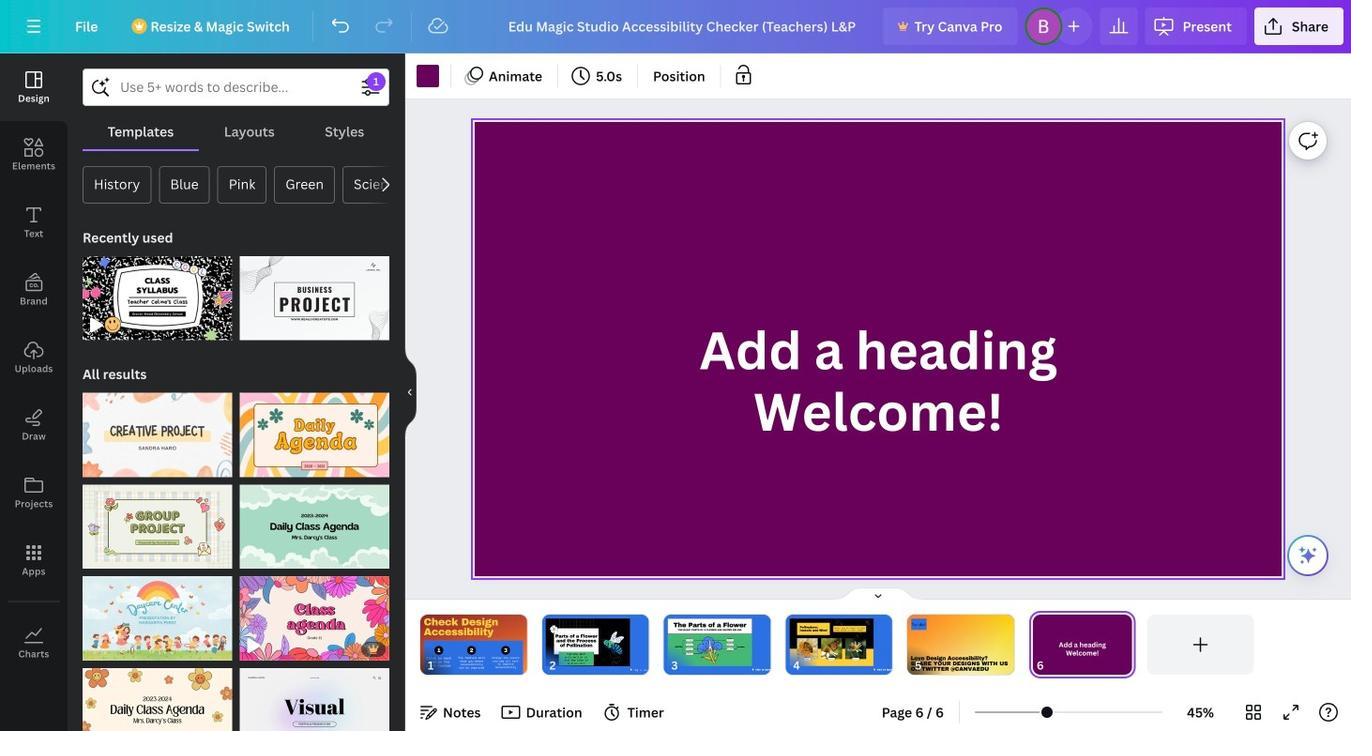 Task type: vqa. For each thing, say whether or not it's contained in the screenshot.
ZOOM button
yes



Task type: locate. For each thing, give the bounding box(es) containing it.
main menu bar
[[0, 0, 1351, 53]]

Use 5+ words to describe... search field
[[120, 69, 352, 105]]

Design title text field
[[493, 8, 876, 45]]

#69005a image
[[417, 65, 439, 87], [417, 65, 439, 87]]

multicolor clouds daily class agenda template group
[[240, 485, 389, 569]]

hide pages image
[[833, 587, 923, 602]]

page 6 image
[[1029, 615, 1136, 675]]

colorful scrapbook nostalgia class syllabus blank education presentation group
[[83, 245, 232, 340]]



Task type: describe. For each thing, give the bounding box(es) containing it.
canva assistant image
[[1297, 544, 1319, 567]]

colorful watercolor creative project presentation group
[[83, 393, 232, 477]]

blue green colorful daycare center presentation group
[[83, 576, 232, 661]]

orange groovy retro daily agenda presentation group
[[240, 393, 389, 477]]

green colorful cute aesthetic group project presentation group
[[83, 485, 232, 569]]

side panel tab list
[[0, 53, 68, 677]]

Page title text field
[[1052, 656, 1060, 675]]

hide image
[[404, 347, 417, 437]]

colorful floral illustrative class agenda presentation group
[[240, 576, 389, 661]]

Zoom button
[[1170, 697, 1231, 727]]

grey minimalist business project presentation group
[[240, 245, 389, 340]]



